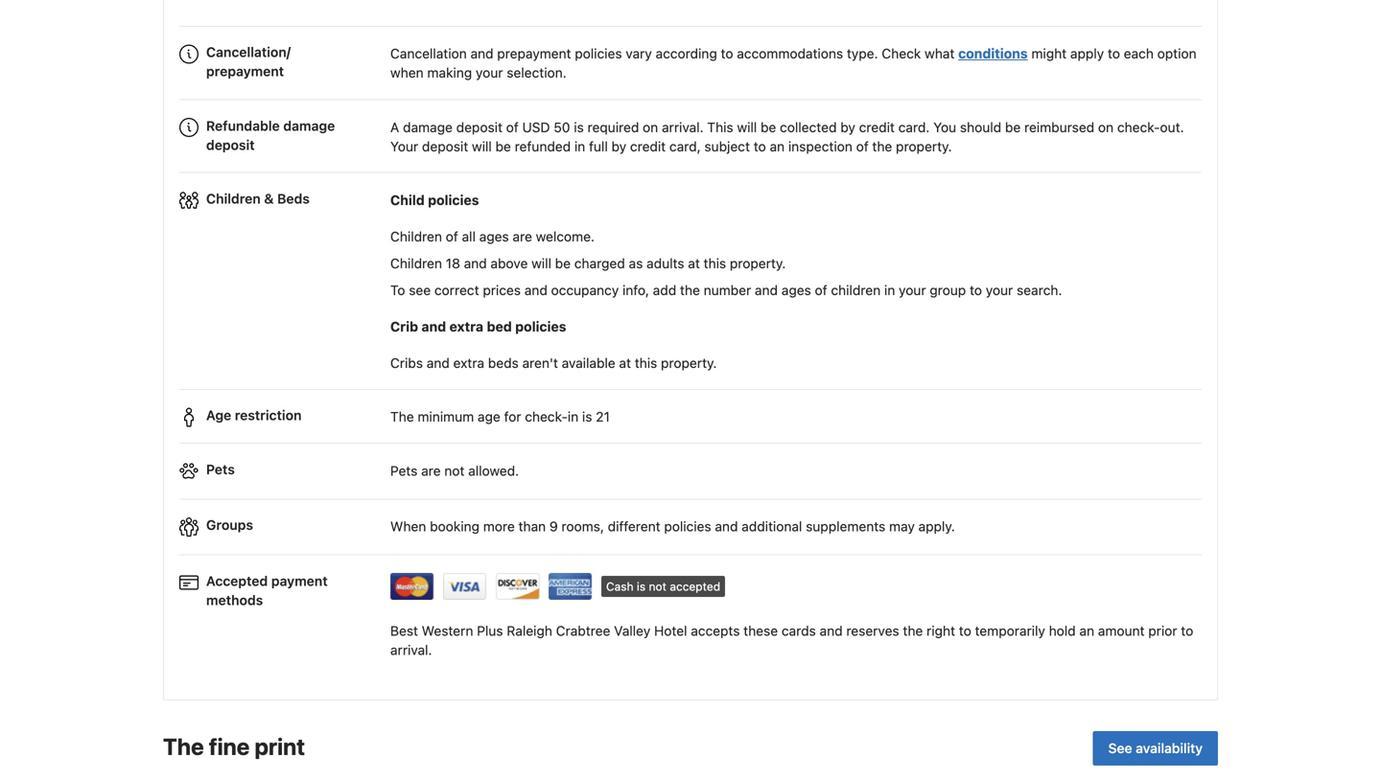 Task type: vqa. For each thing, say whether or not it's contained in the screenshot.
not related to are
yes



Task type: locate. For each thing, give the bounding box(es) containing it.
0 horizontal spatial arrival.
[[390, 643, 432, 659]]

1 on from the left
[[643, 119, 658, 135]]

extra left beds
[[453, 355, 484, 371]]

not for is
[[649, 580, 667, 594]]

1 vertical spatial are
[[421, 463, 441, 479]]

credit left card.
[[859, 119, 895, 135]]

cards
[[782, 624, 816, 639]]

1 vertical spatial the
[[680, 283, 700, 298]]

and right cards
[[820, 624, 843, 639]]

deposit down refundable
[[206, 137, 255, 153]]

1 vertical spatial by
[[612, 138, 627, 154]]

property. down add
[[661, 355, 717, 371]]

extra
[[450, 319, 484, 335], [453, 355, 484, 371]]

2 vertical spatial children
[[390, 256, 442, 272]]

refunded
[[515, 138, 571, 154]]

0 horizontal spatial this
[[635, 355, 657, 371]]

1 vertical spatial an
[[1080, 624, 1095, 639]]

by
[[841, 119, 856, 135], [612, 138, 627, 154]]

is right 50
[[574, 119, 584, 135]]

to right right
[[959, 624, 972, 639]]

1 horizontal spatial property.
[[730, 256, 786, 272]]

number
[[704, 283, 751, 298]]

conditions link
[[958, 46, 1028, 62]]

is left 21
[[582, 409, 592, 425]]

valley
[[614, 624, 651, 639]]

0 vertical spatial will
[[737, 119, 757, 135]]

0 vertical spatial an
[[770, 138, 785, 154]]

1 horizontal spatial credit
[[859, 119, 895, 135]]

arrival.
[[662, 119, 704, 135], [390, 643, 432, 659]]

will left refunded
[[472, 138, 492, 154]]

visa image
[[443, 574, 487, 601]]

your right making
[[476, 65, 503, 81]]

0 vertical spatial children
[[206, 191, 261, 207]]

collected
[[780, 119, 837, 135]]

be left refunded
[[496, 138, 511, 154]]

accepted payment methods and conditions element
[[179, 564, 1202, 607]]

the right inspection
[[872, 138, 892, 154]]

the left right
[[903, 624, 923, 639]]

0 horizontal spatial are
[[421, 463, 441, 479]]

1 horizontal spatial an
[[1080, 624, 1095, 639]]

in left full
[[575, 138, 585, 154]]

the
[[872, 138, 892, 154], [680, 283, 700, 298], [903, 624, 923, 639]]

1 vertical spatial not
[[649, 580, 667, 594]]

an down collected
[[770, 138, 785, 154]]

18
[[446, 256, 460, 272]]

damage up your
[[403, 119, 453, 135]]

in left 21
[[568, 409, 579, 425]]

property. up number
[[730, 256, 786, 272]]

1 horizontal spatial on
[[1098, 119, 1114, 135]]

0 vertical spatial is
[[574, 119, 584, 135]]

prepayment inside cancellation/ prepayment
[[206, 63, 284, 79]]

2 horizontal spatial your
[[986, 283, 1013, 298]]

an inside best western plus raleigh crabtree valley hotel accepts these cards and reserves the right to temporarily hold an amount prior to arrival.
[[1080, 624, 1095, 639]]

pets are not allowed.
[[390, 463, 519, 479]]

pets up when
[[390, 463, 418, 479]]

will
[[737, 119, 757, 135], [472, 138, 492, 154], [532, 256, 552, 272]]

0 horizontal spatial not
[[444, 463, 465, 479]]

occupancy
[[551, 283, 619, 298]]

check- right for at the left of page
[[525, 409, 568, 425]]

when
[[390, 65, 424, 81]]

0 horizontal spatial on
[[643, 119, 658, 135]]

0 horizontal spatial prepayment
[[206, 63, 284, 79]]

supplements
[[806, 519, 886, 535]]

plus
[[477, 624, 503, 639]]

1 vertical spatial children
[[390, 229, 442, 245]]

0 horizontal spatial the
[[163, 734, 204, 760]]

to right "according"
[[721, 46, 733, 62]]

to
[[390, 283, 405, 298]]

1 vertical spatial ages
[[782, 283, 811, 298]]

0 vertical spatial the
[[872, 138, 892, 154]]

raleigh
[[507, 624, 552, 639]]

the inside best western plus raleigh crabtree valley hotel accepts these cards and reserves the right to temporarily hold an amount prior to arrival.
[[903, 624, 923, 639]]

conditions
[[958, 46, 1028, 62]]

type.
[[847, 46, 878, 62]]

2 horizontal spatial property.
[[896, 138, 952, 154]]

1 vertical spatial the
[[163, 734, 204, 760]]

cancellation/
[[206, 44, 291, 60]]

on
[[643, 119, 658, 135], [1098, 119, 1114, 135]]

1 horizontal spatial will
[[532, 256, 552, 272]]

damage for refundable
[[283, 118, 335, 134]]

according
[[656, 46, 717, 62]]

deposit right your
[[422, 138, 468, 154]]

pets down "age"
[[206, 462, 235, 477]]

beds
[[488, 355, 519, 371]]

are down minimum
[[421, 463, 441, 479]]

add
[[653, 283, 677, 298]]

extra left bed
[[450, 319, 484, 335]]

to left each
[[1108, 46, 1120, 62]]

children for children & beds
[[206, 191, 261, 207]]

ages right the all
[[479, 229, 509, 245]]

fine
[[209, 734, 250, 760]]

cancellation/ prepayment
[[206, 44, 291, 79]]

each
[[1124, 46, 1154, 62]]

2 horizontal spatial will
[[737, 119, 757, 135]]

children
[[831, 283, 881, 298]]

prepayment down cancellation/
[[206, 63, 284, 79]]

not for are
[[444, 463, 465, 479]]

children left &
[[206, 191, 261, 207]]

1 vertical spatial credit
[[630, 138, 666, 154]]

prices
[[483, 283, 521, 298]]

0 vertical spatial credit
[[859, 119, 895, 135]]

is right cash
[[637, 580, 646, 594]]

american express image
[[549, 574, 593, 601]]

prepayment up selection.
[[497, 46, 571, 62]]

0 vertical spatial this
[[704, 256, 726, 272]]

in inside a damage deposit of usd 50 is required on arrival. this will be collected by credit card. you should be reimbursed on check-out. your deposit will be refunded in full by credit card, subject to an inspection of the property.
[[575, 138, 585, 154]]

methods
[[206, 593, 263, 609]]

group
[[930, 283, 966, 298]]

prepayment
[[497, 46, 571, 62], [206, 63, 284, 79]]

reserves
[[846, 624, 900, 639]]

welcome.
[[536, 229, 595, 245]]

the minimum age for check-in is 21
[[390, 409, 610, 425]]

mastercard image
[[390, 574, 435, 601]]

search.
[[1017, 283, 1062, 298]]

these
[[744, 624, 778, 639]]

card.
[[899, 119, 930, 135]]

are up above
[[513, 229, 532, 245]]

amount
[[1098, 624, 1145, 639]]

1 horizontal spatial are
[[513, 229, 532, 245]]

0 horizontal spatial an
[[770, 138, 785, 154]]

1 horizontal spatial not
[[649, 580, 667, 594]]

ages left children
[[782, 283, 811, 298]]

the left minimum
[[390, 409, 414, 425]]

will right this
[[737, 119, 757, 135]]

your inside might apply to each option when making your selection.
[[476, 65, 503, 81]]

arrival. down best
[[390, 643, 432, 659]]

0 vertical spatial not
[[444, 463, 465, 479]]

damage for a
[[403, 119, 453, 135]]

at right available
[[619, 355, 631, 371]]

not left accepted
[[649, 580, 667, 594]]

the left fine
[[163, 734, 204, 760]]

0 horizontal spatial pets
[[206, 462, 235, 477]]

is inside a damage deposit of usd 50 is required on arrival. this will be collected by credit card. you should be reimbursed on check-out. your deposit will be refunded in full by credit card, subject to an inspection of the property.
[[574, 119, 584, 135]]

1 vertical spatial arrival.
[[390, 643, 432, 659]]

0 vertical spatial by
[[841, 119, 856, 135]]

the for the fine print
[[163, 734, 204, 760]]

0 vertical spatial arrival.
[[662, 119, 704, 135]]

property. down card.
[[896, 138, 952, 154]]

see availability
[[1109, 741, 1203, 757]]

deposit
[[456, 119, 503, 135], [206, 137, 255, 153], [422, 138, 468, 154]]

age restriction
[[206, 408, 302, 424]]

rooms,
[[562, 519, 604, 535]]

crib
[[390, 319, 418, 335]]

payment
[[271, 574, 328, 590]]

1 horizontal spatial pets
[[390, 463, 418, 479]]

on right the reimbursed at the top
[[1098, 119, 1114, 135]]

to right subject
[[754, 138, 766, 154]]

this
[[704, 256, 726, 272], [635, 355, 657, 371]]

apply.
[[919, 519, 955, 535]]

availability
[[1136, 741, 1203, 757]]

1 vertical spatial will
[[472, 138, 492, 154]]

cribs and extra beds aren't available at this property.
[[390, 355, 717, 371]]

2 vertical spatial the
[[903, 624, 923, 639]]

check
[[882, 46, 921, 62]]

in right children
[[884, 283, 895, 298]]

1 vertical spatial is
[[582, 409, 592, 425]]

by down required
[[612, 138, 627, 154]]

1 horizontal spatial ages
[[782, 283, 811, 298]]

than
[[519, 519, 546, 535]]

age
[[478, 409, 501, 425]]

your left group
[[899, 283, 926, 298]]

0 vertical spatial the
[[390, 409, 414, 425]]

1 vertical spatial extra
[[453, 355, 484, 371]]

2 vertical spatial is
[[637, 580, 646, 594]]

hold
[[1049, 624, 1076, 639]]

see
[[1109, 741, 1133, 757]]

will right above
[[532, 256, 552, 272]]

1 horizontal spatial the
[[390, 409, 414, 425]]

1 horizontal spatial arrival.
[[662, 119, 704, 135]]

0 vertical spatial in
[[575, 138, 585, 154]]

print
[[255, 734, 305, 760]]

is
[[574, 119, 584, 135], [582, 409, 592, 425], [637, 580, 646, 594]]

pets
[[206, 462, 235, 477], [390, 463, 418, 479]]

0 vertical spatial extra
[[450, 319, 484, 335]]

and up making
[[471, 46, 494, 62]]

1 horizontal spatial the
[[872, 138, 892, 154]]

charged
[[574, 256, 625, 272]]

credit
[[859, 119, 895, 135], [630, 138, 666, 154]]

0 horizontal spatial damage
[[283, 118, 335, 134]]

to right prior
[[1181, 624, 1194, 639]]

0 vertical spatial at
[[688, 256, 700, 272]]

and inside best western plus raleigh crabtree valley hotel accepts these cards and reserves the right to temporarily hold an amount prior to arrival.
[[820, 624, 843, 639]]

1 vertical spatial this
[[635, 355, 657, 371]]

on right required
[[643, 119, 658, 135]]

damage
[[283, 118, 335, 134], [403, 119, 453, 135]]

1 horizontal spatial prepayment
[[497, 46, 571, 62]]

50
[[554, 119, 570, 135]]

0 vertical spatial check-
[[1117, 119, 1160, 135]]

0 vertical spatial ages
[[479, 229, 509, 245]]

an right hold
[[1080, 624, 1095, 639]]

damage inside refundable damage deposit
[[283, 118, 335, 134]]

of left the all
[[446, 229, 458, 245]]

the right add
[[680, 283, 700, 298]]

arrival. up card,
[[662, 119, 704, 135]]

what
[[925, 46, 955, 62]]

hotel
[[654, 624, 687, 639]]

children down the child
[[390, 229, 442, 245]]

check- down each
[[1117, 119, 1160, 135]]

0 horizontal spatial property.
[[661, 355, 717, 371]]

child
[[390, 192, 425, 208]]

1 vertical spatial at
[[619, 355, 631, 371]]

0 horizontal spatial check-
[[525, 409, 568, 425]]

this up to see correct prices and occupancy info, add the number and ages of children in your group to your search.
[[704, 256, 726, 272]]

2 horizontal spatial the
[[903, 624, 923, 639]]

1 horizontal spatial this
[[704, 256, 726, 272]]

the for the minimum age for check-in is 21
[[390, 409, 414, 425]]

damage right refundable
[[283, 118, 335, 134]]

extra for bed
[[450, 319, 484, 335]]

0 horizontal spatial your
[[476, 65, 503, 81]]

at right adults on the left top
[[688, 256, 700, 272]]

deposit inside refundable damage deposit
[[206, 137, 255, 153]]

1 vertical spatial prepayment
[[206, 63, 284, 79]]

are
[[513, 229, 532, 245], [421, 463, 441, 479]]

this
[[707, 119, 734, 135]]

0 horizontal spatial at
[[619, 355, 631, 371]]

ages
[[479, 229, 509, 245], [782, 283, 811, 298]]

not inside accepted payment methods and conditions element
[[649, 580, 667, 594]]

0 vertical spatial property.
[[896, 138, 952, 154]]

1 horizontal spatial by
[[841, 119, 856, 135]]

check- inside a damage deposit of usd 50 is required on arrival. this will be collected by credit card. you should be reimbursed on check-out. your deposit will be refunded in full by credit card, subject to an inspection of the property.
[[1117, 119, 1160, 135]]

this right available
[[635, 355, 657, 371]]

refundable
[[206, 118, 280, 134]]

credit left card,
[[630, 138, 666, 154]]

children up see
[[390, 256, 442, 272]]

the inside a damage deposit of usd 50 is required on arrival. this will be collected by credit card. you should be reimbursed on check-out. your deposit will be refunded in full by credit card, subject to an inspection of the property.
[[872, 138, 892, 154]]

minimum
[[418, 409, 474, 425]]

children for children of all ages are welcome.
[[390, 229, 442, 245]]

damage inside a damage deposit of usd 50 is required on arrival. this will be collected by credit card. you should be reimbursed on check-out. your deposit will be refunded in full by credit card, subject to an inspection of the property.
[[403, 119, 453, 135]]

at
[[688, 256, 700, 272], [619, 355, 631, 371]]

deposit left usd
[[456, 119, 503, 135]]

1 horizontal spatial check-
[[1117, 119, 1160, 135]]

above
[[491, 256, 528, 272]]

by up inspection
[[841, 119, 856, 135]]

of right inspection
[[856, 138, 869, 154]]

not left allowed.
[[444, 463, 465, 479]]

your left search.
[[986, 283, 1013, 298]]

1 horizontal spatial damage
[[403, 119, 453, 135]]

is for 21
[[582, 409, 592, 425]]



Task type: describe. For each thing, give the bounding box(es) containing it.
&
[[264, 191, 274, 207]]

restriction
[[235, 408, 302, 424]]

option
[[1158, 46, 1197, 62]]

a damage deposit of usd 50 is required on arrival. this will be collected by credit card. you should be reimbursed on check-out. your deposit will be refunded in full by credit card, subject to an inspection of the property.
[[390, 119, 1184, 154]]

children & beds
[[206, 191, 310, 207]]

children for children 18 and above will be charged as adults at this property.
[[390, 256, 442, 272]]

children of all ages are welcome.
[[390, 229, 595, 245]]

and right 18
[[464, 256, 487, 272]]

0 horizontal spatial the
[[680, 283, 700, 298]]

age
[[206, 408, 231, 424]]

might apply to each option when making your selection.
[[390, 46, 1197, 81]]

booking
[[430, 519, 480, 535]]

groups
[[206, 518, 253, 534]]

right
[[927, 624, 955, 639]]

deposit for a
[[456, 119, 503, 135]]

to inside a damage deposit of usd 50 is required on arrival. this will be collected by credit card. you should be reimbursed on check-out. your deposit will be refunded in full by credit card, subject to an inspection of the property.
[[754, 138, 766, 154]]

discover image
[[496, 574, 540, 601]]

adults
[[647, 256, 684, 272]]

policies up the all
[[428, 192, 479, 208]]

vary
[[626, 46, 652, 62]]

prior
[[1149, 624, 1178, 639]]

should
[[960, 119, 1002, 135]]

might
[[1032, 46, 1067, 62]]

allowed.
[[468, 463, 519, 479]]

deposit for refundable
[[206, 137, 255, 153]]

as
[[629, 256, 643, 272]]

cash
[[606, 580, 634, 594]]

0 horizontal spatial by
[[612, 138, 627, 154]]

different
[[608, 519, 661, 535]]

be left collected
[[761, 119, 776, 135]]

children 18 and above will be charged as adults at this property.
[[390, 256, 786, 272]]

cribs
[[390, 355, 423, 371]]

when booking more than 9 rooms, different policies and additional supplements may apply.
[[390, 519, 955, 535]]

and left the additional
[[715, 519, 738, 535]]

aren't
[[522, 355, 558, 371]]

temporarily
[[975, 624, 1046, 639]]

accepts
[[691, 624, 740, 639]]

crib and extra bed policies
[[390, 319, 566, 335]]

2 vertical spatial property.
[[661, 355, 717, 371]]

accommodations
[[737, 46, 843, 62]]

0 horizontal spatial will
[[472, 138, 492, 154]]

for
[[504, 409, 521, 425]]

you
[[934, 119, 957, 135]]

available
[[562, 355, 616, 371]]

cancellation and prepayment policies vary according to accommodations type. check what conditions
[[390, 46, 1028, 62]]

to see correct prices and occupancy info, add the number and ages of children in your group to your search.
[[390, 283, 1062, 298]]

and right crib
[[422, 319, 446, 335]]

policies up aren't
[[515, 319, 566, 335]]

policies right different
[[664, 519, 711, 535]]

cash is not accepted
[[606, 580, 721, 594]]

an inside a damage deposit of usd 50 is required on arrival. this will be collected by credit card. you should be reimbursed on check-out. your deposit will be refunded in full by credit card, subject to an inspection of the property.
[[770, 138, 785, 154]]

accepted
[[206, 574, 268, 590]]

crabtree
[[556, 624, 610, 639]]

0 horizontal spatial credit
[[630, 138, 666, 154]]

policies left the 'vary'
[[575, 46, 622, 62]]

beds
[[277, 191, 310, 207]]

to right group
[[970, 283, 982, 298]]

1 vertical spatial check-
[[525, 409, 568, 425]]

to inside might apply to each option when making your selection.
[[1108, 46, 1120, 62]]

be right should
[[1005, 119, 1021, 135]]

pets for pets
[[206, 462, 235, 477]]

the fine print
[[163, 734, 305, 760]]

accepted payment methods
[[206, 574, 328, 609]]

is inside accepted payment methods and conditions element
[[637, 580, 646, 594]]

pets for pets are not allowed.
[[390, 463, 418, 479]]

apply
[[1071, 46, 1104, 62]]

may
[[889, 519, 915, 535]]

extra for beds
[[453, 355, 484, 371]]

full
[[589, 138, 608, 154]]

best
[[390, 624, 418, 639]]

and right number
[[755, 283, 778, 298]]

21
[[596, 409, 610, 425]]

out.
[[1160, 119, 1184, 135]]

child policies
[[390, 192, 479, 208]]

1 vertical spatial property.
[[730, 256, 786, 272]]

and right prices
[[525, 283, 548, 298]]

cancellation
[[390, 46, 467, 62]]

when
[[390, 519, 426, 535]]

arrival. inside a damage deposit of usd 50 is required on arrival. this will be collected by credit card. you should be reimbursed on check-out. your deposit will be refunded in full by credit card, subject to an inspection of the property.
[[662, 119, 704, 135]]

2 vertical spatial in
[[568, 409, 579, 425]]

bed
[[487, 319, 512, 335]]

selection.
[[507, 65, 567, 81]]

property. inside a damage deposit of usd 50 is required on arrival. this will be collected by credit card. you should be reimbursed on check-out. your deposit will be refunded in full by credit card, subject to an inspection of the property.
[[896, 138, 952, 154]]

2 on from the left
[[1098, 119, 1114, 135]]

1 horizontal spatial your
[[899, 283, 926, 298]]

all
[[462, 229, 476, 245]]

0 vertical spatial prepayment
[[497, 46, 571, 62]]

your
[[390, 138, 418, 154]]

see
[[409, 283, 431, 298]]

more
[[483, 519, 515, 535]]

of left children
[[815, 283, 828, 298]]

info,
[[623, 283, 649, 298]]

1 horizontal spatial at
[[688, 256, 700, 272]]

see availability button
[[1093, 732, 1218, 766]]

western
[[422, 624, 473, 639]]

correct
[[434, 283, 479, 298]]

0 horizontal spatial ages
[[479, 229, 509, 245]]

0 vertical spatial are
[[513, 229, 532, 245]]

making
[[427, 65, 472, 81]]

inspection
[[788, 138, 853, 154]]

additional
[[742, 519, 802, 535]]

subject
[[705, 138, 750, 154]]

9
[[550, 519, 558, 535]]

2 vertical spatial will
[[532, 256, 552, 272]]

1 vertical spatial in
[[884, 283, 895, 298]]

of left usd
[[506, 119, 519, 135]]

arrival. inside best western plus raleigh crabtree valley hotel accepts these cards and reserves the right to temporarily hold an amount prior to arrival.
[[390, 643, 432, 659]]

and right 'cribs'
[[427, 355, 450, 371]]

usd
[[522, 119, 550, 135]]

be down welcome.
[[555, 256, 571, 272]]

accepted
[[670, 580, 721, 594]]

is for required
[[574, 119, 584, 135]]



